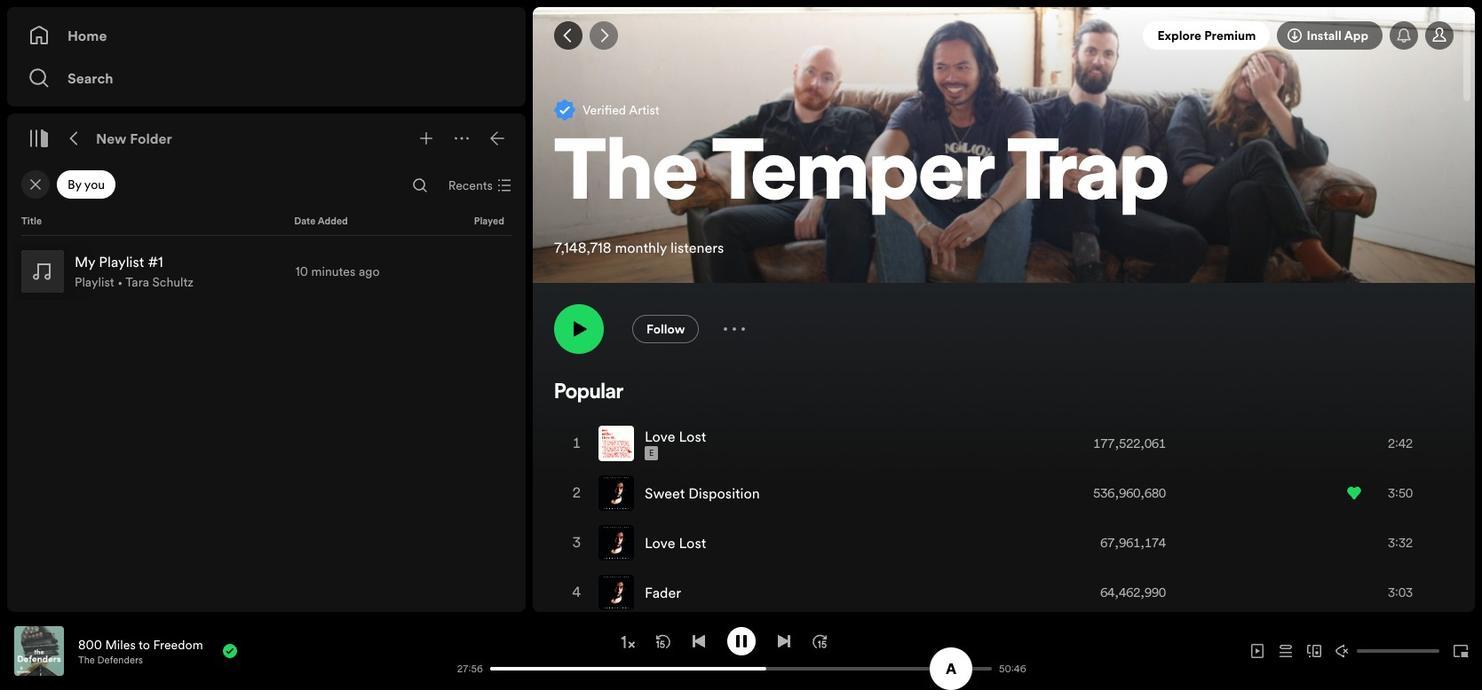 Task type: vqa. For each thing, say whether or not it's contained in the screenshot.
Search
yes



Task type: locate. For each thing, give the bounding box(es) containing it.
0 horizontal spatial the
[[78, 654, 95, 667]]

by
[[67, 176, 81, 194]]

7,148,718
[[554, 238, 611, 258]]

1 vertical spatial love lost cell
[[599, 520, 713, 568]]

home link
[[28, 18, 504, 53]]

new
[[96, 129, 127, 148]]

0 vertical spatial love lost cell
[[599, 420, 713, 468]]

love lost cell up fader link at the bottom
[[599, 520, 713, 568]]

love lost e
[[645, 427, 706, 459]]

1 lost from the top
[[679, 427, 706, 447]]

love up e
[[645, 427, 675, 447]]

1 horizontal spatial the
[[554, 135, 698, 220]]

love up fader link at the bottom
[[645, 534, 675, 553]]

title
[[21, 215, 42, 228]]

fader link
[[645, 584, 681, 603]]

0 vertical spatial love
[[645, 427, 675, 447]]

what's new image
[[1397, 28, 1411, 43]]

lost
[[679, 427, 706, 447], [679, 534, 706, 553]]

1 vertical spatial love
[[645, 534, 675, 553]]

lost right explicit element
[[679, 427, 706, 447]]

2 love lost cell from the top
[[599, 520, 713, 568]]

played
[[474, 215, 504, 228]]

search link
[[28, 60, 504, 96]]

lost for love lost
[[679, 534, 706, 553]]

love lost link
[[645, 427, 706, 447], [645, 534, 706, 553]]

3:32
[[1388, 535, 1413, 552]]

800 miles to freedom link
[[78, 636, 203, 654]]

1 vertical spatial lost
[[679, 534, 706, 553]]

freedom
[[153, 636, 203, 654]]

7,148,718 monthly listeners
[[554, 238, 724, 258]]

1 love lost link from the top
[[645, 427, 706, 447]]

skip back 15 seconds image
[[656, 634, 670, 649]]

group
[[14, 243, 519, 300]]

love lost link up e
[[645, 427, 706, 447]]

the
[[554, 135, 698, 220], [78, 654, 95, 667]]

volume off image
[[1336, 645, 1350, 659]]

tara
[[126, 274, 149, 291]]

the left defenders
[[78, 654, 95, 667]]

defenders
[[97, 654, 143, 667]]

now playing view image
[[42, 635, 56, 649]]

search
[[67, 68, 113, 88]]

0 vertical spatial lost
[[679, 427, 706, 447]]

fader cell
[[599, 569, 688, 617]]

By you checkbox
[[57, 170, 116, 199]]

sweet disposition cell
[[599, 470, 767, 518]]

love lost cell for 67,961,174
[[599, 520, 713, 568]]

love lost cell up sweet
[[599, 420, 713, 468]]

trap
[[1007, 135, 1169, 220]]

64,462,990
[[1101, 584, 1166, 602]]

None search field
[[406, 171, 434, 200]]

install app
[[1307, 27, 1368, 44]]

schultz
[[152, 274, 194, 291]]

love lost link down sweet disposition cell
[[645, 534, 706, 553]]

1 love lost cell from the top
[[599, 420, 713, 468]]

67,961,174
[[1101, 535, 1166, 552]]

disposition
[[688, 484, 760, 504]]

2:42
[[1388, 435, 1413, 453]]

follow button
[[632, 315, 699, 344]]

love lost cell
[[599, 420, 713, 468], [599, 520, 713, 568]]

search in your library image
[[413, 178, 427, 193]]

playlist • tara schultz
[[75, 274, 194, 291]]

install app link
[[1277, 21, 1383, 50]]

main element
[[7, 7, 526, 613]]

explicit element
[[645, 447, 658, 461]]

1 vertical spatial the
[[78, 654, 95, 667]]

to
[[139, 636, 150, 654]]

177,522,061
[[1093, 435, 1166, 453]]

follow
[[646, 321, 685, 338]]

sweet
[[645, 484, 685, 504]]

love for love lost
[[645, 534, 675, 553]]

temper
[[712, 135, 993, 220]]

love lost
[[645, 534, 706, 553]]

love
[[645, 427, 675, 447], [645, 534, 675, 553]]

artist
[[629, 101, 660, 119]]

1 love from the top
[[645, 427, 675, 447]]

previous image
[[691, 634, 706, 649]]

group containing playlist
[[14, 243, 519, 300]]

love inside love lost e
[[645, 427, 675, 447]]

the temper trap
[[554, 135, 1169, 220]]

lost inside love lost e
[[679, 427, 706, 447]]

2 love from the top
[[645, 534, 675, 553]]

0 vertical spatial love lost link
[[645, 427, 706, 447]]

800
[[78, 636, 102, 654]]

the down verified artist
[[554, 135, 698, 220]]

lost down sweet disposition link
[[679, 534, 706, 553]]

1 vertical spatial love lost link
[[645, 534, 706, 553]]

clear filters image
[[28, 178, 43, 192]]

2 lost from the top
[[679, 534, 706, 553]]



Task type: describe. For each thing, give the bounding box(es) containing it.
love lost cell for 177,522,061
[[599, 420, 713, 468]]

536,960,680
[[1093, 485, 1166, 503]]

50:46
[[999, 663, 1026, 676]]

popular
[[554, 383, 623, 404]]

love for love lost e
[[645, 427, 675, 447]]

change speed image
[[618, 634, 636, 652]]

you
[[84, 176, 105, 194]]

800 miles to freedom the defenders
[[78, 636, 203, 667]]

2 love lost link from the top
[[645, 534, 706, 553]]

explore premium
[[1157, 27, 1256, 44]]

go forward image
[[597, 28, 611, 43]]

install
[[1307, 27, 1342, 44]]

verified
[[583, 101, 626, 119]]

folder
[[130, 129, 172, 148]]

playlist
[[75, 274, 114, 291]]

sweet disposition
[[645, 484, 760, 504]]

now playing: 800 miles to freedom by the defenders footer
[[14, 627, 447, 677]]

date
[[294, 215, 316, 228]]

home
[[67, 26, 107, 45]]

verified artist
[[583, 101, 660, 119]]

e
[[649, 449, 654, 459]]

Recents, List view field
[[434, 171, 522, 200]]

sweet disposition link
[[645, 484, 760, 504]]

explore premium button
[[1143, 21, 1270, 50]]

3:50
[[1388, 485, 1413, 503]]

pause image
[[734, 634, 748, 649]]

app
[[1344, 27, 1368, 44]]

go back image
[[561, 28, 575, 43]]

monthly
[[615, 238, 667, 258]]

2:42 cell
[[1347, 420, 1438, 468]]

none search field inside main element
[[406, 171, 434, 200]]

3:03
[[1388, 584, 1413, 602]]

top bar and user menu element
[[533, 7, 1475, 64]]

0 vertical spatial the
[[554, 135, 698, 220]]

lost for love lost e
[[679, 427, 706, 447]]

explore
[[1157, 27, 1201, 44]]

next image
[[777, 634, 791, 649]]

fader
[[645, 584, 681, 603]]

recents
[[448, 177, 493, 194]]

the defenders link
[[78, 654, 143, 667]]

added
[[318, 215, 348, 228]]

by you
[[67, 176, 105, 194]]

miles
[[105, 636, 136, 654]]

listeners
[[670, 238, 724, 258]]

new folder button
[[92, 124, 176, 153]]

the inside '800 miles to freedom the defenders'
[[78, 654, 95, 667]]

skip forward 15 seconds image
[[812, 634, 826, 649]]

group inside main element
[[14, 243, 519, 300]]

•
[[117, 274, 123, 291]]

connect to a device image
[[1307, 645, 1321, 659]]

3:50 cell
[[1347, 470, 1438, 518]]

premium
[[1204, 27, 1256, 44]]

new folder
[[96, 129, 172, 148]]

date added
[[294, 215, 348, 228]]

27:56
[[457, 663, 483, 676]]

player controls element
[[264, 627, 1035, 676]]



